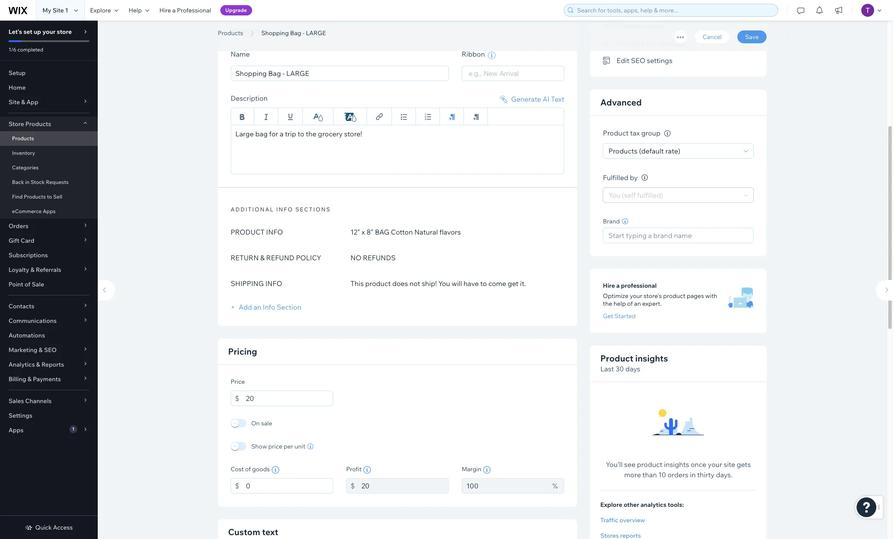 Task type: locate. For each thing, give the bounding box(es) containing it.
products link
[[214, 29, 248, 37], [0, 131, 98, 146]]

in
[[25, 179, 30, 185], [690, 471, 696, 479]]

1 down settings link
[[72, 426, 74, 432]]

0 vertical spatial your
[[42, 28, 55, 36]]

10
[[659, 471, 666, 479]]

0 horizontal spatial info
[[254, 28, 271, 34]]

info up add an info section
[[265, 279, 282, 288]]

1 horizontal spatial of
[[245, 465, 251, 473]]

& inside "dropdown button"
[[39, 346, 43, 354]]

find products to sell
[[12, 193, 62, 200]]

in inside sidebar element
[[25, 179, 30, 185]]

0 vertical spatial info
[[254, 28, 271, 34]]

shopping bag - large form
[[93, 0, 893, 539]]

0 vertical spatial you
[[609, 191, 621, 200]]

seo inside button
[[631, 56, 646, 65]]

0 vertical spatial apps
[[43, 208, 56, 214]]

products link up name
[[214, 29, 248, 37]]

optimize
[[603, 292, 629, 300]]

site down home
[[9, 98, 20, 106]]

1 horizontal spatial info
[[276, 206, 293, 213]]

1 horizontal spatial a
[[280, 129, 284, 138]]

shopping bag - large
[[218, 18, 387, 38], [261, 29, 326, 37]]

of inside point of sale link
[[25, 280, 30, 288]]

professional
[[177, 6, 211, 14]]

seo right "edit"
[[631, 56, 646, 65]]

an inside optimize your store's product pages with the help of an expert.
[[634, 300, 641, 308]]

show
[[251, 442, 267, 450]]

have
[[464, 279, 479, 288]]

thirty
[[697, 471, 715, 479]]

of left sale
[[25, 280, 30, 288]]

products right store
[[25, 120, 51, 128]]

the left grocery
[[306, 129, 317, 138]]

None text field
[[462, 478, 548, 493]]

0 horizontal spatial hire
[[159, 6, 171, 14]]

payments
[[33, 375, 61, 383]]

1 vertical spatial hire
[[603, 282, 615, 290]]

x
[[362, 228, 365, 236]]

& right 'return'
[[260, 253, 265, 262]]

basic info
[[231, 28, 271, 34]]

insights inside product insights last 30 days
[[636, 353, 668, 364]]

1 horizontal spatial an
[[634, 300, 641, 308]]

trip
[[285, 129, 296, 138]]

your right up
[[42, 28, 55, 36]]

shipping
[[231, 279, 264, 288]]

1 horizontal spatial hire
[[603, 282, 615, 290]]

2 vertical spatial to
[[480, 279, 487, 288]]

let's set up your store
[[9, 28, 72, 36]]

1 vertical spatial explore
[[601, 501, 623, 509]]

0 vertical spatial a
[[172, 6, 176, 14]]

& left app
[[21, 98, 25, 106]]

hire right help button
[[159, 6, 171, 14]]

sidebar element
[[0, 21, 98, 539]]

you left will
[[439, 279, 450, 288]]

info
[[263, 303, 275, 311]]

info down additional info sections
[[266, 228, 283, 236]]

traffic overview
[[601, 517, 645, 524]]

seo
[[631, 56, 646, 65], [44, 346, 57, 354]]

site right my
[[53, 6, 64, 14]]

explore for explore other analytics tools:
[[601, 501, 623, 509]]

info right basic
[[254, 28, 271, 34]]

save
[[745, 33, 759, 41]]

products up inventory
[[12, 135, 34, 142]]

%
[[553, 481, 558, 490]]

set
[[23, 28, 32, 36]]

1 horizontal spatial site
[[53, 6, 64, 14]]

traffic overview link
[[601, 517, 757, 524]]

bag
[[255, 129, 268, 138]]

0 vertical spatial products link
[[214, 29, 248, 37]]

explore up traffic
[[601, 501, 623, 509]]

days.
[[716, 471, 733, 479]]

apps down settings
[[9, 426, 23, 434]]

product inside button
[[659, 39, 685, 47]]

an left info
[[254, 303, 261, 311]]

1 vertical spatial insights
[[664, 460, 689, 469]]

1 vertical spatial the
[[603, 300, 612, 308]]

1 horizontal spatial the
[[603, 300, 612, 308]]

1 vertical spatial a
[[280, 129, 284, 138]]

apps down find products to sell link
[[43, 208, 56, 214]]

hire up optimize on the right bottom of page
[[603, 282, 615, 290]]

insights up 'orders'
[[664, 460, 689, 469]]

generate
[[511, 95, 541, 103]]

hire a professional link
[[154, 0, 216, 21]]

seo settings image
[[603, 57, 612, 65]]

1 horizontal spatial -
[[326, 18, 331, 38]]

& right loyalty at left
[[31, 266, 34, 274]]

marketing & seo
[[9, 346, 57, 354]]

insights up "days"
[[636, 353, 668, 364]]

0 vertical spatial insights
[[636, 353, 668, 364]]

0 vertical spatial product
[[603, 129, 629, 137]]

site & app
[[9, 98, 38, 106]]

& inside shopping bag - large form
[[260, 253, 265, 262]]

info tooltip image right goods
[[272, 466, 279, 474]]

products up name
[[218, 29, 243, 37]]

your down the professional
[[630, 292, 643, 300]]

1 vertical spatial of
[[627, 300, 633, 308]]

& right billing in the left bottom of the page
[[28, 375, 32, 383]]

1 horizontal spatial your
[[630, 292, 643, 300]]

info for product info
[[266, 228, 283, 236]]

$ down cost
[[235, 481, 239, 490]]

refunds
[[363, 253, 396, 262]]

products
[[218, 29, 243, 37], [25, 120, 51, 128], [12, 135, 34, 142], [609, 147, 638, 155], [24, 193, 46, 200]]

0 horizontal spatial -
[[303, 29, 305, 37]]

shopping down upgrade button
[[218, 18, 290, 38]]

0 vertical spatial the
[[306, 129, 317, 138]]

in right back
[[25, 179, 30, 185]]

setup link
[[0, 66, 98, 80]]

1 horizontal spatial products link
[[214, 29, 248, 37]]

an left expert.
[[634, 300, 641, 308]]

0 horizontal spatial explore
[[90, 6, 111, 14]]

$ down profit at the bottom of the page
[[351, 481, 355, 490]]

your up thirty
[[708, 460, 722, 469]]

requests
[[46, 179, 69, 185]]

the for grocery
[[306, 129, 317, 138]]

to left sell
[[47, 193, 52, 200]]

in down once
[[690, 471, 696, 479]]

inventory link
[[0, 146, 98, 160]]

1 vertical spatial you
[[439, 279, 450, 288]]

0 vertical spatial hire
[[159, 6, 171, 14]]

of right help
[[627, 300, 633, 308]]

0 horizontal spatial products link
[[0, 131, 98, 146]]

info tooltip image
[[664, 130, 671, 137], [642, 175, 648, 181], [272, 466, 279, 474], [483, 466, 491, 474]]

of right cost
[[245, 465, 251, 473]]

cotton
[[391, 228, 413, 236]]

product up 30
[[601, 353, 634, 364]]

info
[[254, 28, 271, 34], [276, 206, 293, 213]]

in inside you'll see product insights once your site gets more than 10 orders in thirty days.
[[690, 471, 696, 479]]

a left professional
[[172, 6, 176, 14]]

settings
[[647, 56, 673, 65]]

ship!
[[422, 279, 437, 288]]

see
[[624, 460, 636, 469]]

a up optimize on the right bottom of page
[[617, 282, 620, 290]]

1 vertical spatial your
[[630, 292, 643, 300]]

info for shipping info
[[265, 279, 282, 288]]

product left tax
[[603, 129, 629, 137]]

custom
[[228, 526, 260, 537]]

explore left help
[[90, 6, 111, 14]]

0 horizontal spatial a
[[172, 6, 176, 14]]

product inside optimize your store's product pages with the help of an expert.
[[663, 292, 686, 300]]

$ for %
[[351, 481, 355, 490]]

products down product tax group
[[609, 147, 638, 155]]

info tooltip image
[[363, 466, 371, 474]]

info tooltip image right by at the top
[[642, 175, 648, 181]]

1 vertical spatial product
[[601, 353, 634, 364]]

you
[[609, 191, 621, 200], [439, 279, 450, 288]]

1 vertical spatial in
[[690, 471, 696, 479]]

started
[[615, 312, 636, 320]]

brand
[[603, 218, 620, 225]]

& inside dropdown button
[[28, 375, 32, 383]]

hire inside shopping bag - large form
[[603, 282, 615, 290]]

your inside optimize your store's product pages with the help of an expert.
[[630, 292, 643, 300]]

1 vertical spatial apps
[[9, 426, 23, 434]]

& up analytics & reports
[[39, 346, 43, 354]]

0 horizontal spatial seo
[[44, 346, 57, 354]]

1 vertical spatial info
[[276, 206, 293, 213]]

communications
[[9, 317, 57, 325]]

0 horizontal spatial 1
[[65, 6, 68, 14]]

the left help
[[603, 300, 612, 308]]

1 vertical spatial 1
[[72, 426, 74, 432]]

0 horizontal spatial your
[[42, 28, 55, 36]]

analytics
[[9, 361, 35, 368]]

help button
[[123, 0, 154, 21]]

1 horizontal spatial you
[[609, 191, 621, 200]]

1 vertical spatial seo
[[44, 346, 57, 354]]

30
[[616, 365, 624, 373]]

gets
[[737, 460, 751, 469]]

you'll
[[606, 460, 623, 469]]

1 right my
[[65, 6, 68, 14]]

home
[[9, 84, 26, 91]]

your inside you'll see product insights once your site gets more than 10 orders in thirty days.
[[708, 460, 722, 469]]

2 horizontal spatial a
[[617, 282, 620, 290]]

help
[[129, 6, 142, 14]]

once
[[691, 460, 707, 469]]

insights
[[636, 353, 668, 364], [664, 460, 689, 469]]

completed
[[18, 46, 43, 53]]

referrals
[[36, 266, 61, 274]]

0 horizontal spatial the
[[306, 129, 317, 138]]

products inside dropdown button
[[25, 120, 51, 128]]

None text field
[[246, 391, 333, 406], [246, 478, 333, 493], [362, 478, 449, 493], [246, 391, 333, 406], [246, 478, 333, 493], [362, 478, 449, 493]]

0 vertical spatial site
[[53, 6, 64, 14]]

explore inside shopping bag - large form
[[601, 501, 623, 509]]

products link down store products
[[0, 131, 98, 146]]

1 vertical spatial info
[[265, 279, 282, 288]]

2 horizontal spatial your
[[708, 460, 722, 469]]

to right trip
[[298, 129, 304, 138]]

0 horizontal spatial of
[[25, 280, 30, 288]]

explore
[[90, 6, 111, 14], [601, 501, 623, 509]]

a right the "for"
[[280, 129, 284, 138]]

card
[[21, 237, 34, 244]]

upgrade button
[[220, 5, 252, 15]]

0 vertical spatial seo
[[631, 56, 646, 65]]

1 horizontal spatial in
[[690, 471, 696, 479]]

& left reports
[[36, 361, 40, 368]]

subscriptions link
[[0, 248, 98, 262]]

1 horizontal spatial apps
[[43, 208, 56, 214]]

& for loyalty
[[31, 266, 34, 274]]

1 horizontal spatial explore
[[601, 501, 623, 509]]

0 vertical spatial explore
[[90, 6, 111, 14]]

last
[[601, 365, 614, 373]]

to right have at the right bottom of page
[[480, 279, 487, 288]]

the inside text field
[[306, 129, 317, 138]]

2 vertical spatial a
[[617, 282, 620, 290]]

cost of goods
[[231, 465, 270, 473]]

promote
[[617, 39, 644, 47]]

info left sections
[[276, 206, 293, 213]]

info tooltip image right the group
[[664, 130, 671, 137]]

0 vertical spatial info
[[266, 228, 283, 236]]

& inside popup button
[[21, 98, 25, 106]]

0 horizontal spatial site
[[9, 98, 20, 106]]

product
[[659, 39, 685, 47], [365, 279, 391, 288], [663, 292, 686, 300], [637, 460, 663, 469]]

info tooltip image for margin
[[483, 466, 491, 474]]

point of sale link
[[0, 277, 98, 292]]

2 horizontal spatial of
[[627, 300, 633, 308]]

0 horizontal spatial to
[[47, 193, 52, 200]]

0 vertical spatial in
[[25, 179, 30, 185]]

2 vertical spatial your
[[708, 460, 722, 469]]

& inside dropdown button
[[36, 361, 40, 368]]

1 vertical spatial to
[[47, 193, 52, 200]]

create coupon button
[[603, 20, 664, 32]]

site
[[53, 6, 64, 14], [9, 98, 20, 106]]

& for billing
[[28, 375, 32, 383]]

1 horizontal spatial seo
[[631, 56, 646, 65]]

app
[[26, 98, 38, 106]]

the inside optimize your store's product pages with the help of an expert.
[[603, 300, 612, 308]]

0 vertical spatial to
[[298, 129, 304, 138]]

0 vertical spatial of
[[25, 280, 30, 288]]

info
[[266, 228, 283, 236], [265, 279, 282, 288]]

store
[[9, 120, 24, 128]]

products (default rate)
[[609, 147, 681, 155]]

days
[[626, 365, 641, 373]]

& inside popup button
[[31, 266, 34, 274]]

Select box search field
[[469, 66, 558, 80]]

additional info sections
[[231, 206, 331, 213]]

product inside product insights last 30 days
[[601, 353, 634, 364]]

0 horizontal spatial in
[[25, 179, 30, 185]]

of for goods
[[245, 465, 251, 473]]

$ down price
[[235, 394, 239, 403]]

setup
[[9, 69, 26, 77]]

1 horizontal spatial 1
[[72, 426, 74, 432]]

come
[[489, 279, 506, 288]]

& for site
[[21, 98, 25, 106]]

1 vertical spatial site
[[9, 98, 20, 106]]

tax
[[630, 129, 640, 137]]

hire a professional
[[159, 6, 211, 14]]

info tooltip image right margin in the bottom of the page
[[483, 466, 491, 474]]

you left (self in the top of the page
[[609, 191, 621, 200]]

flavors
[[440, 228, 461, 236]]

seo up analytics & reports dropdown button
[[44, 346, 57, 354]]

1 horizontal spatial to
[[298, 129, 304, 138]]

on
[[251, 419, 260, 427]]

false text field
[[231, 125, 565, 174]]

2 vertical spatial of
[[245, 465, 251, 473]]



Task type: vqa. For each thing, say whether or not it's contained in the screenshot.
first Booking from the top of the Sidebar element
no



Task type: describe. For each thing, give the bounding box(es) containing it.
group
[[642, 129, 661, 137]]

basic
[[231, 28, 252, 34]]

natural
[[414, 228, 438, 236]]

add an info section link
[[231, 303, 301, 311]]

my
[[42, 6, 51, 14]]

info for additional
[[276, 206, 293, 213]]

cost
[[231, 465, 244, 473]]

promote coupon image
[[603, 22, 612, 30]]

$ for on sale
[[235, 394, 239, 403]]

other
[[624, 501, 639, 509]]

loyalty & referrals button
[[0, 262, 98, 277]]

advanced
[[601, 97, 642, 108]]

to inside text field
[[298, 129, 304, 138]]

rate)
[[666, 147, 681, 155]]

& for marketing
[[39, 346, 43, 354]]

2 horizontal spatial to
[[480, 279, 487, 288]]

info for basic
[[254, 28, 271, 34]]

up
[[34, 28, 41, 36]]

point of sale
[[9, 280, 44, 288]]

8"
[[367, 228, 373, 236]]

price
[[268, 442, 282, 450]]

insights inside you'll see product insights once your site gets more than 10 orders in thirty days.
[[664, 460, 689, 469]]

ribbon
[[462, 50, 487, 59]]

inventory
[[12, 150, 35, 156]]

create coupon
[[617, 22, 664, 30]]

back in stock requests link
[[0, 175, 98, 190]]

get
[[603, 312, 614, 320]]

product
[[231, 228, 265, 236]]

1 horizontal spatial large
[[335, 18, 387, 38]]

ai
[[543, 95, 550, 103]]

product for tax
[[603, 129, 629, 137]]

with
[[706, 292, 718, 300]]

product for insights
[[601, 353, 634, 364]]

shopping right basic
[[261, 29, 289, 37]]

0 horizontal spatial you
[[439, 279, 450, 288]]

fulfilled by
[[603, 173, 638, 182]]

quick access
[[35, 524, 73, 531]]

will
[[452, 279, 462, 288]]

0 horizontal spatial an
[[254, 303, 261, 311]]

edit
[[617, 56, 630, 65]]

& for return
[[260, 253, 265, 262]]

0 vertical spatial 1
[[65, 6, 68, 14]]

more
[[624, 471, 641, 479]]

back
[[12, 179, 24, 185]]

Start typing a brand name field
[[606, 228, 751, 243]]

return & refund policy
[[231, 253, 321, 262]]

get
[[508, 279, 519, 288]]

unit
[[295, 442, 305, 450]]

get started link
[[603, 312, 636, 320]]

store products
[[9, 120, 51, 128]]

this
[[351, 279, 364, 288]]

return
[[231, 253, 259, 262]]

of for sale
[[25, 280, 30, 288]]

to inside sidebar element
[[47, 193, 52, 200]]

large bag for a trip to the grocery store!
[[235, 129, 362, 138]]

12" x 8" bag  cotton  natural flavors
[[351, 228, 461, 236]]

pages
[[687, 292, 704, 300]]

fulfilled
[[603, 173, 629, 182]]

site inside popup button
[[9, 98, 20, 106]]

sell
[[53, 193, 62, 200]]

info tooltip image for cost of goods
[[272, 466, 279, 474]]

grocery
[[318, 129, 343, 138]]

overview
[[620, 517, 645, 524]]

let's
[[9, 28, 22, 36]]

marketing & seo button
[[0, 343, 98, 357]]

hire for hire a professional
[[159, 6, 171, 14]]

a for hire a professional
[[617, 282, 620, 290]]

gift card
[[9, 237, 34, 244]]

Search for tools, apps, help & more... field
[[575, 4, 775, 16]]

a inside text field
[[280, 129, 284, 138]]

of inside optimize your store's product pages with the help of an expert.
[[627, 300, 633, 308]]

ecommerce apps link
[[0, 204, 98, 219]]

1 inside sidebar element
[[72, 426, 74, 432]]

analytics & reports button
[[0, 357, 98, 372]]

communications button
[[0, 314, 98, 328]]

your inside sidebar element
[[42, 28, 55, 36]]

& for analytics
[[36, 361, 40, 368]]

edit seo settings button
[[603, 54, 673, 67]]

a for hire a professional
[[172, 6, 176, 14]]

sale
[[32, 280, 44, 288]]

subscriptions
[[9, 251, 48, 259]]

gift card button
[[0, 233, 98, 248]]

hire for hire a professional
[[603, 282, 615, 290]]

you'll see product insights once your site gets more than 10 orders in thirty days.
[[606, 460, 751, 479]]

quick
[[35, 524, 52, 531]]

expert.
[[642, 300, 662, 308]]

store
[[57, 28, 72, 36]]

explore for explore
[[90, 6, 111, 14]]

explore other analytics tools:
[[601, 501, 684, 509]]

edit seo settings
[[617, 56, 673, 65]]

sale
[[261, 419, 272, 427]]

0 horizontal spatial apps
[[9, 426, 23, 434]]

(default
[[639, 147, 664, 155]]

access
[[53, 524, 73, 531]]

it.
[[520, 279, 526, 288]]

find products to sell link
[[0, 190, 98, 204]]

than
[[643, 471, 657, 479]]

pricing
[[228, 346, 257, 357]]

marketing
[[9, 346, 37, 354]]

0 horizontal spatial large
[[306, 29, 326, 37]]

add
[[239, 303, 252, 311]]

Add a product name text field
[[231, 65, 449, 81]]

fulfilled)
[[637, 191, 664, 200]]

settings
[[9, 412, 32, 419]]

store!
[[344, 129, 362, 138]]

show price per unit
[[251, 442, 305, 450]]

promote image
[[603, 40, 612, 47]]

product inside you'll see product insights once your site gets more than 10 orders in thirty days.
[[637, 460, 663, 469]]

info tooltip image for fulfilled by
[[642, 175, 648, 181]]

automations
[[9, 332, 45, 339]]

cancel
[[703, 33, 722, 41]]

the for help
[[603, 300, 612, 308]]

tools:
[[668, 501, 684, 509]]

seo inside "dropdown button"
[[44, 346, 57, 354]]

categories
[[12, 164, 39, 171]]

text
[[262, 526, 278, 537]]

1 vertical spatial products link
[[0, 131, 98, 146]]

site & app button
[[0, 95, 98, 109]]

help
[[614, 300, 626, 308]]

ecommerce apps
[[12, 208, 56, 214]]

none text field inside shopping bag - large form
[[462, 478, 548, 493]]

goods
[[252, 465, 270, 473]]

bag
[[375, 228, 389, 236]]

text
[[551, 95, 565, 103]]

products up ecommerce apps
[[24, 193, 46, 200]]



